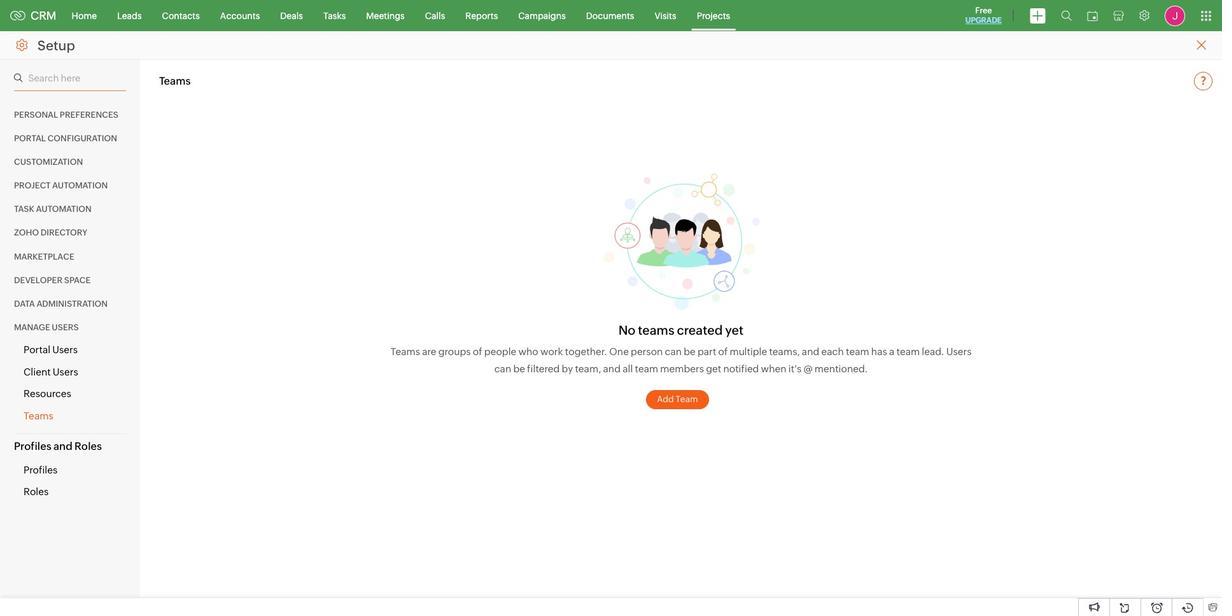 Task type: locate. For each thing, give the bounding box(es) containing it.
visits
[[655, 11, 677, 21]]

search element
[[1054, 0, 1080, 31]]

profile image
[[1165, 5, 1185, 26]]

tasks
[[323, 11, 346, 21]]

leads link
[[107, 0, 152, 31]]

contacts
[[162, 11, 200, 21]]

projects link
[[687, 0, 741, 31]]

profile element
[[1157, 0, 1193, 31]]

home link
[[61, 0, 107, 31]]

reports
[[466, 11, 498, 21]]

deals link
[[270, 0, 313, 31]]

upgrade
[[966, 16, 1002, 25]]

accounts
[[220, 11, 260, 21]]

deals
[[280, 11, 303, 21]]

calendar image
[[1087, 11, 1098, 21]]

calls link
[[415, 0, 455, 31]]

crm
[[31, 9, 56, 22]]

free
[[975, 6, 992, 15]]

projects
[[697, 11, 730, 21]]

tasks link
[[313, 0, 356, 31]]

meetings link
[[356, 0, 415, 31]]

calls
[[425, 11, 445, 21]]

crm link
[[10, 9, 56, 22]]

documents
[[586, 11, 634, 21]]

reports link
[[455, 0, 508, 31]]



Task type: vqa. For each thing, say whether or not it's contained in the screenshot.
Profile Icon
yes



Task type: describe. For each thing, give the bounding box(es) containing it.
visits link
[[645, 0, 687, 31]]

free upgrade
[[966, 6, 1002, 25]]

campaigns link
[[508, 0, 576, 31]]

home
[[72, 11, 97, 21]]

search image
[[1061, 10, 1072, 21]]

create menu element
[[1022, 0, 1054, 31]]

campaigns
[[518, 11, 566, 21]]

meetings
[[366, 11, 405, 21]]

documents link
[[576, 0, 645, 31]]

contacts link
[[152, 0, 210, 31]]

leads
[[117, 11, 142, 21]]

accounts link
[[210, 0, 270, 31]]

create menu image
[[1030, 8, 1046, 23]]



